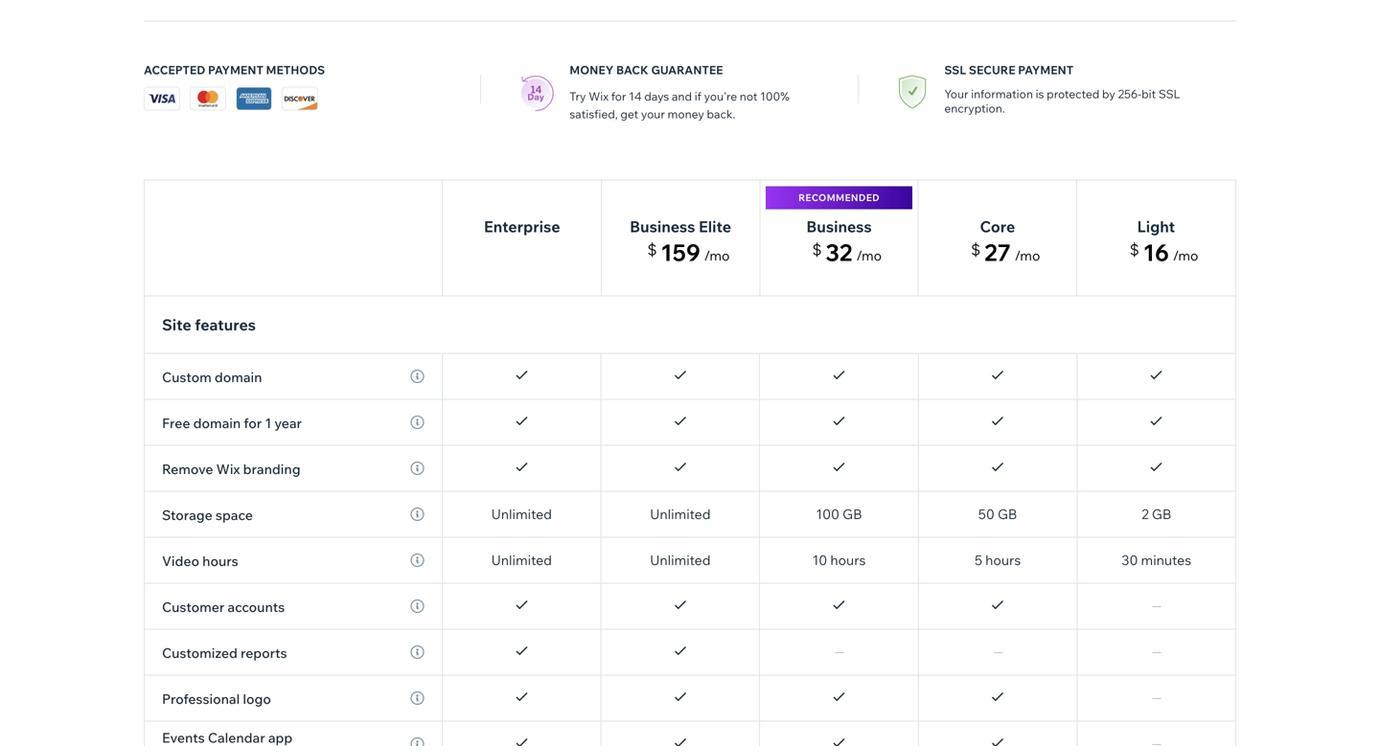 Task type: locate. For each thing, give the bounding box(es) containing it.
1 vertical spatial wix
[[216, 461, 240, 478]]

0 horizontal spatial gb
[[843, 506, 862, 523]]

1 business from the left
[[630, 217, 695, 236]]

free domain for 1 year
[[162, 415, 302, 432]]

domain up free domain for 1 year
[[215, 369, 262, 386]]

information
[[971, 87, 1033, 101]]

/mo inside light $ 16 /mo
[[1173, 247, 1199, 264]]

256-
[[1118, 87, 1142, 101]]

/mo
[[704, 247, 730, 264], [857, 247, 882, 264], [1015, 247, 1041, 264], [1173, 247, 1199, 264]]

reports
[[241, 645, 287, 662]]

3 $ from the left
[[971, 240, 981, 259]]

domain right free
[[193, 415, 241, 432]]

2 horizontal spatial gb
[[1152, 506, 1172, 523]]

accepted payment methods
[[144, 63, 325, 77]]

/mo inside "business $ 32 /mo"
[[857, 247, 882, 264]]

$ left 16
[[1130, 240, 1140, 259]]

business up 159
[[630, 217, 695, 236]]

wix
[[589, 89, 609, 104], [216, 461, 240, 478]]

1 /mo from the left
[[704, 247, 730, 264]]

16
[[1144, 238, 1169, 267]]

business for $
[[630, 217, 695, 236]]

accounts
[[228, 599, 285, 616]]

wix for remove
[[216, 461, 240, 478]]

customized reports
[[162, 645, 287, 662]]

business inside "business $ 32 /mo"
[[807, 217, 872, 236]]

$ left 27
[[971, 240, 981, 259]]

gb right 2
[[1152, 506, 1172, 523]]

0 horizontal spatial business
[[630, 217, 695, 236]]

$
[[647, 240, 657, 259], [812, 240, 822, 259], [971, 240, 981, 259], [1130, 240, 1140, 259]]

0 vertical spatial domain
[[215, 369, 262, 386]]

minutes
[[1141, 552, 1192, 569]]

4 /mo from the left
[[1173, 247, 1199, 264]]

4 $ from the left
[[1130, 240, 1140, 259]]

1 $ from the left
[[647, 240, 657, 259]]

0 horizontal spatial for
[[244, 415, 262, 432]]

and
[[672, 89, 692, 104]]

/mo inside core $ 27 /mo
[[1015, 247, 1041, 264]]

video hours
[[162, 553, 238, 570]]

methods
[[266, 63, 325, 77]]

ssl
[[945, 63, 967, 77], [1159, 87, 1181, 101]]

$ inside light $ 16 /mo
[[1130, 240, 1140, 259]]

$ for 32
[[812, 240, 822, 259]]

professional
[[162, 691, 240, 708]]

hours right video
[[202, 553, 238, 570]]

2 horizontal spatial hours
[[986, 552, 1021, 569]]

your
[[945, 87, 969, 101]]

$ inside "business $ 32 /mo"
[[812, 240, 822, 259]]

for left 14
[[611, 89, 626, 104]]

0 horizontal spatial wix
[[216, 461, 240, 478]]

1 horizontal spatial for
[[611, 89, 626, 104]]

business inside business elite $ 159 /mo
[[630, 217, 695, 236]]

wix inside try wix for 14 days and if you're not 100% satisfied, get your money back.
[[589, 89, 609, 104]]

0 vertical spatial ssl
[[945, 63, 967, 77]]

2
[[1142, 506, 1149, 523]]

$ inside core $ 27 /mo
[[971, 240, 981, 259]]

hours right 5
[[986, 552, 1021, 569]]

domain
[[215, 369, 262, 386], [193, 415, 241, 432]]

calendar
[[208, 730, 265, 747]]

1 horizontal spatial business
[[807, 217, 872, 236]]

for
[[611, 89, 626, 104], [244, 415, 262, 432]]

ssl secure payment your information is protected by 256-bit ssl encryption.
[[945, 63, 1181, 116]]

your
[[641, 107, 665, 121]]

branding
[[243, 461, 301, 478]]

30
[[1122, 552, 1138, 569]]

unlimited
[[491, 506, 552, 523], [650, 506, 711, 523], [491, 552, 552, 569], [650, 552, 711, 569]]

ssl up your
[[945, 63, 967, 77]]

0 horizontal spatial payment
[[208, 63, 264, 77]]

0 vertical spatial wix
[[589, 89, 609, 104]]

payment up is
[[1018, 63, 1074, 77]]

gb
[[843, 506, 862, 523], [998, 506, 1018, 523], [1152, 506, 1172, 523]]

1 horizontal spatial hours
[[831, 552, 866, 569]]

2 business from the left
[[807, 217, 872, 236]]

1 hours from the left
[[831, 552, 866, 569]]

3 /mo from the left
[[1015, 247, 1041, 264]]

payment left methods
[[208, 63, 264, 77]]

site features
[[162, 315, 256, 335]]

50
[[979, 506, 995, 523]]

0 horizontal spatial hours
[[202, 553, 238, 570]]

core $ 27 /mo
[[971, 217, 1041, 267]]

hours
[[831, 552, 866, 569], [986, 552, 1021, 569], [202, 553, 238, 570]]

/mo inside business elite $ 159 /mo
[[704, 247, 730, 264]]

try
[[570, 89, 586, 104]]

you're
[[704, 89, 737, 104]]

elite
[[699, 217, 732, 236]]

for for wix
[[611, 89, 626, 104]]

gb right 50
[[998, 506, 1018, 523]]

storage space
[[162, 507, 253, 524]]

video
[[162, 553, 199, 570]]

$ left 159
[[647, 240, 657, 259]]

1 vertical spatial ssl
[[1159, 87, 1181, 101]]

1 gb from the left
[[843, 506, 862, 523]]

customer
[[162, 599, 225, 616]]

encryption.
[[945, 101, 1005, 116]]

business $ 32 /mo
[[807, 217, 882, 267]]

gb for 100 gb
[[843, 506, 862, 523]]

100 gb
[[816, 506, 862, 523]]

3 hours from the left
[[202, 553, 238, 570]]

site
[[162, 315, 191, 335]]

secure
[[969, 63, 1016, 77]]

ssl right the bit
[[1159, 87, 1181, 101]]

/mo down the elite
[[704, 247, 730, 264]]

for left 1
[[244, 415, 262, 432]]

2 payment from the left
[[1018, 63, 1074, 77]]

2 gb from the left
[[998, 506, 1018, 523]]

business up "32" in the right top of the page
[[807, 217, 872, 236]]

2 gb
[[1142, 506, 1172, 523]]

1 payment from the left
[[208, 63, 264, 77]]

payment
[[208, 63, 264, 77], [1018, 63, 1074, 77]]

1 horizontal spatial gb
[[998, 506, 1018, 523]]

1 horizontal spatial payment
[[1018, 63, 1074, 77]]

hours for 5 hours
[[986, 552, 1021, 569]]

$ left "32" in the right top of the page
[[812, 240, 822, 259]]

logo
[[243, 691, 271, 708]]

is
[[1036, 87, 1044, 101]]

1 vertical spatial domain
[[193, 415, 241, 432]]

100%
[[760, 89, 790, 104]]

159
[[661, 238, 701, 267]]

guarantee
[[651, 63, 723, 77]]

payment inside ssl secure payment your information is protected by 256-bit ssl encryption.
[[1018, 63, 1074, 77]]

/mo for 16
[[1173, 247, 1199, 264]]

2 /mo from the left
[[857, 247, 882, 264]]

30 minutes
[[1122, 552, 1192, 569]]

$ for 27
[[971, 240, 981, 259]]

storage
[[162, 507, 213, 524]]

1 vertical spatial for
[[244, 415, 262, 432]]

gb right 100
[[843, 506, 862, 523]]

/mo right 16
[[1173, 247, 1199, 264]]

1 horizontal spatial wix
[[589, 89, 609, 104]]

wix right remove
[[216, 461, 240, 478]]

10
[[813, 552, 828, 569]]

2 $ from the left
[[812, 240, 822, 259]]

0 vertical spatial for
[[611, 89, 626, 104]]

/mo right 27
[[1015, 247, 1041, 264]]

1
[[265, 415, 272, 432]]

3 gb from the left
[[1152, 506, 1172, 523]]

wix up satisfied,
[[589, 89, 609, 104]]

/mo for 27
[[1015, 247, 1041, 264]]

2 hours from the left
[[986, 552, 1021, 569]]

hours right 10
[[831, 552, 866, 569]]

for inside try wix for 14 days and if you're not 100% satisfied, get your money back.
[[611, 89, 626, 104]]

custom domain
[[162, 369, 262, 386]]

/mo right "32" in the right top of the page
[[857, 247, 882, 264]]

business
[[630, 217, 695, 236], [807, 217, 872, 236]]



Task type: describe. For each thing, give the bounding box(es) containing it.
1 horizontal spatial ssl
[[1159, 87, 1181, 101]]

if
[[695, 89, 702, 104]]

32
[[826, 238, 853, 267]]

money back guarantee
[[570, 63, 723, 77]]

customized
[[162, 645, 238, 662]]

professional logo
[[162, 691, 271, 708]]

bit
[[1142, 87, 1156, 101]]

0 horizontal spatial ssl
[[945, 63, 967, 77]]

hours for video hours
[[202, 553, 238, 570]]

light
[[1138, 217, 1176, 236]]

50 gb
[[979, 506, 1018, 523]]

satisfied,
[[570, 107, 618, 121]]

business elite $ 159 /mo
[[630, 217, 732, 267]]

business for 32
[[807, 217, 872, 236]]

remove wix branding
[[162, 461, 301, 478]]

5
[[975, 552, 983, 569]]

$ for 16
[[1130, 240, 1140, 259]]

custom
[[162, 369, 212, 386]]

free
[[162, 415, 190, 432]]

days
[[645, 89, 669, 104]]

for for domain
[[244, 415, 262, 432]]

gb for 50 gb
[[998, 506, 1018, 523]]

domain for custom
[[215, 369, 262, 386]]

not
[[740, 89, 758, 104]]

/mo for 32
[[857, 247, 882, 264]]

14
[[629, 89, 642, 104]]

accepted
[[144, 63, 205, 77]]

try wix for 14 days and if you're not 100% satisfied, get your money back.
[[570, 89, 790, 121]]

recommended
[[799, 192, 880, 204]]

back
[[616, 63, 649, 77]]

customer accounts
[[162, 599, 285, 616]]

money
[[668, 107, 704, 121]]

core
[[980, 217, 1016, 236]]

wix for try
[[589, 89, 609, 104]]

events calendar app
[[162, 730, 293, 747]]

light $ 16 /mo
[[1130, 217, 1199, 267]]

$ inside business elite $ 159 /mo
[[647, 240, 657, 259]]

by
[[1103, 87, 1116, 101]]

get
[[621, 107, 639, 121]]

27
[[985, 238, 1011, 267]]

back.
[[707, 107, 736, 121]]

remove
[[162, 461, 213, 478]]

year
[[275, 415, 302, 432]]

100
[[816, 506, 840, 523]]

domain for free
[[193, 415, 241, 432]]

10 hours
[[813, 552, 866, 569]]

app
[[268, 730, 293, 747]]

5 hours
[[975, 552, 1021, 569]]

hours for 10 hours
[[831, 552, 866, 569]]

gb for 2 gb
[[1152, 506, 1172, 523]]

features
[[195, 315, 256, 335]]

enterprise
[[484, 217, 560, 236]]

events
[[162, 730, 205, 747]]

money
[[570, 63, 614, 77]]

space
[[216, 507, 253, 524]]

protected
[[1047, 87, 1100, 101]]



Task type: vqa. For each thing, say whether or not it's contained in the screenshot.
Video Library link
no



